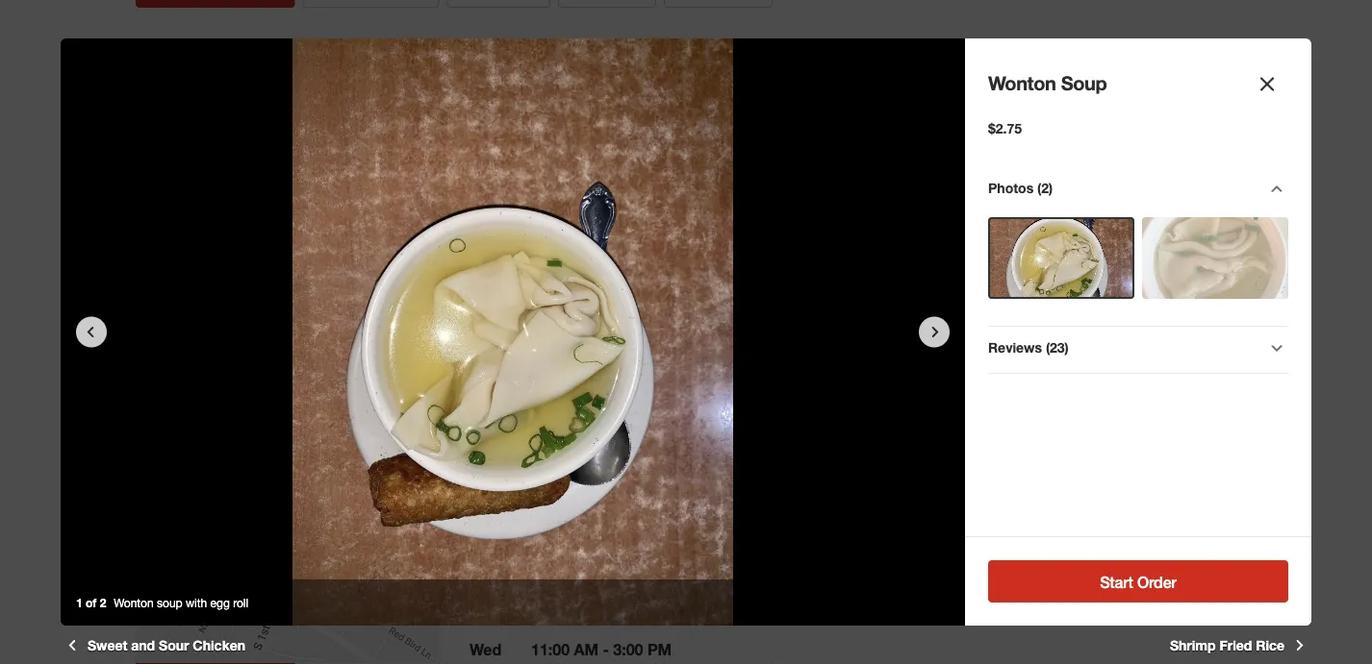 Task type: locate. For each thing, give the bounding box(es) containing it.
sour for sweet and sour chicken 3 photos
[[421, 325, 456, 343]]

1 vertical spatial sweet
[[87, 638, 127, 654]]

0 horizontal spatial wonton
[[114, 597, 154, 610]]

$2.75 up wonton soup 2 photos
[[555, 271, 594, 289]]

and up 18
[[390, 325, 417, 343]]

24 menu v2 image
[[322, 400, 346, 423]]

fried inside shrimp fried rice 1 photo
[[797, 325, 834, 343]]

sour inside button
[[159, 638, 189, 654]]

am inside the 11:00 am - 3:00 pm 4:30 pm - 9:30 pm
[[574, 557, 598, 575]]

shrimp for shrimp fried rice
[[1170, 638, 1216, 654]]

1 vertical spatial sour
[[159, 638, 189, 654]]

3:00 down 9:30
[[613, 641, 643, 660]]

0 vertical spatial 2
[[540, 347, 547, 363]]

2
[[540, 347, 547, 363], [100, 597, 106, 610]]

11:00 am - 3:00 pm
[[531, 641, 672, 660]]

1 vertical spatial chicken
[[193, 638, 245, 654]]

sweet
[[340, 325, 385, 343], [87, 638, 127, 654]]

1 vertical spatial -
[[594, 580, 600, 598]]

reviews right 18
[[428, 347, 479, 363]]

fried
[[797, 325, 834, 343], [1220, 638, 1252, 654]]

0 horizontal spatial chicken
[[193, 638, 245, 654]]

3:00 up 9:30
[[613, 557, 643, 575]]

and inside button
[[131, 638, 155, 654]]

9:30
[[604, 580, 634, 598]]

closed
[[687, 557, 738, 575], [531, 611, 582, 629]]

- for 11:00 am - 3:00 pm
[[603, 641, 609, 660]]

and inside 'sweet and sour chicken 3 photos'
[[390, 325, 417, 343]]

11:00 for 11:00 am - 3:00 pm 4:30 pm - 9:30 pm
[[531, 557, 570, 575]]

0 horizontal spatial soup
[[600, 325, 638, 343]]

egg roll image
[[140, 163, 317, 307]]

and
[[390, 325, 417, 343], [131, 638, 155, 654]]

start
[[1100, 574, 1133, 592]]

soup
[[1061, 71, 1107, 94], [600, 325, 638, 343]]

rice left 24 chevron right v2 icon
[[1256, 638, 1285, 654]]

2 horizontal spatial photos
[[988, 180, 1034, 196]]

2 for 1
[[100, 597, 106, 610]]

1 vertical spatial closed
[[531, 611, 582, 629]]

2 horizontal spatial wonton
[[988, 71, 1056, 94]]

rice inside shrimp fried rice 1 photo
[[838, 325, 871, 343]]

menu
[[792, 123, 833, 141], [382, 404, 421, 422]]

1 inside shrimp fried rice 1 photo
[[740, 347, 747, 363]]

1 horizontal spatial reviews
[[628, 347, 679, 363]]

start order
[[1100, 574, 1177, 592]]

0 vertical spatial rice
[[838, 325, 871, 343]]

am up 11:00 am - 3:00 pm
[[574, 557, 598, 575]]

- up 9:30
[[603, 557, 609, 575]]

chicken inside button
[[193, 638, 245, 654]]

rice inside button
[[1256, 638, 1285, 654]]

1 horizontal spatial soup
[[1061, 71, 1107, 94]]

3:00 for 11:00 am - 3:00 pm
[[613, 641, 643, 660]]

suggest an edit link
[[709, 500, 854, 518]]

pm
[[648, 557, 672, 575], [565, 580, 590, 598], [639, 580, 663, 598], [648, 641, 672, 660]]

sweet inside 'sweet and sour chicken 3 photos'
[[340, 325, 385, 343]]

chicken up 18 reviews
[[460, 325, 520, 343]]

0 vertical spatial wonton
[[988, 71, 1056, 94]]

wonton for wonton soup 2 photos
[[540, 325, 596, 343]]

1 vertical spatial $2.75
[[555, 271, 594, 289]]

$2.75 up photos (2)
[[988, 121, 1022, 137]]

3:00
[[613, 557, 643, 575], [613, 641, 643, 660]]

chicken
[[460, 325, 520, 343], [193, 638, 245, 654]]

0 horizontal spatial sweet
[[87, 638, 127, 654]]

- left 9:30
[[594, 580, 600, 598]]

0 vertical spatial shrimp
[[740, 325, 792, 343]]

1 vertical spatial 11:00
[[531, 641, 570, 660]]

2 vertical spatial -
[[603, 641, 609, 660]]

fried for shrimp fried rice
[[1220, 638, 1252, 654]]

photos right 3
[[351, 347, 394, 363]]

1 horizontal spatial chicken
[[460, 325, 520, 343]]

24 chevron right v2 image
[[924, 321, 947, 344]]

soup for wonton soup
[[1061, 71, 1107, 94]]

am for 11:00 am - 3:00 pm
[[574, 641, 598, 660]]

wonton
[[988, 71, 1056, 94], [540, 325, 596, 343], [114, 597, 154, 610]]

3:00 inside the 11:00 am - 3:00 pm 4:30 pm - 9:30 pm
[[613, 557, 643, 575]]

0 horizontal spatial closed
[[531, 611, 582, 629]]

closed down "4:30"
[[531, 611, 582, 629]]

1 vertical spatial 2
[[100, 597, 106, 610]]

fried for shrimp fried rice 1 photo
[[797, 325, 834, 343]]

shrimp
[[740, 325, 792, 343], [1170, 638, 1216, 654]]

mon
[[470, 557, 502, 575]]

1 horizontal spatial photos
[[551, 347, 594, 363]]

wonton for wonton soup
[[988, 71, 1056, 94]]

sour up 18 reviews
[[421, 325, 456, 343]]

-
[[603, 557, 609, 575], [594, 580, 600, 598], [603, 641, 609, 660]]

reviews left (23)
[[988, 340, 1042, 356]]

3:00 for 11:00 am - 3:00 pm 4:30 pm - 9:30 pm
[[613, 557, 643, 575]]

0 vertical spatial am
[[574, 557, 598, 575]]

photos (2) button
[[988, 177, 1288, 202]]

of
[[86, 597, 97, 610]]

view
[[726, 123, 761, 141]]

2 horizontal spatial reviews
[[988, 340, 1042, 356]]

closed for closed
[[531, 611, 582, 629]]

location & hours element
[[105, 465, 885, 665]]

11:00 am - 3:00 pm 4:30 pm - 9:30 pm
[[531, 557, 672, 598]]

24 close v2 image
[[1256, 73, 1279, 96]]

0 horizontal spatial photos
[[351, 347, 394, 363]]

1 am from the top
[[574, 557, 598, 575]]

1 horizontal spatial shrimp
[[1170, 638, 1216, 654]]

11:00 inside the 11:00 am - 3:00 pm 4:30 pm - 9:30 pm
[[531, 557, 570, 575]]

0 horizontal spatial 1
[[76, 597, 82, 610]]

1 horizontal spatial $2.75
[[988, 121, 1022, 137]]

1 horizontal spatial 2
[[540, 347, 547, 363]]

sweet up 3
[[340, 325, 385, 343]]

11:00
[[531, 557, 570, 575], [531, 641, 570, 660]]

and for sweet and sour chicken 3 photos
[[390, 325, 417, 343]]

reviews right "23"
[[628, 347, 679, 363]]

1 horizontal spatial and
[[390, 325, 417, 343]]

0 vertical spatial menu
[[792, 123, 833, 141]]

rice left 24 chevron right v2 image
[[838, 325, 871, 343]]

- down 9:30
[[603, 641, 609, 660]]

shrimp inside button
[[1170, 638, 1216, 654]]

24 chevron down v2 image
[[1265, 337, 1288, 360]]

0 vertical spatial sour
[[421, 325, 456, 343]]

roll
[[233, 597, 248, 610]]

0 horizontal spatial menu
[[382, 404, 421, 422]]

sour
[[421, 325, 456, 343], [159, 638, 189, 654]]

soup inside wonton soup 2 photos
[[600, 325, 638, 343]]

0 horizontal spatial rice
[[838, 325, 871, 343]]

reviews inside dropdown button
[[988, 340, 1042, 356]]

fried inside shrimp fried rice button
[[1220, 638, 1252, 654]]

$2.75
[[988, 121, 1022, 137], [555, 271, 594, 289]]

soup for wonton soup 2 photos
[[600, 325, 638, 343]]

chicken inside 'sweet and sour chicken 3 photos'
[[460, 325, 520, 343]]

1 vertical spatial 1
[[76, 597, 82, 610]]

2 right 'of'
[[100, 597, 106, 610]]

1 3:00 from the top
[[613, 557, 643, 575]]

0 vertical spatial 1
[[740, 347, 747, 363]]

2 am from the top
[[574, 641, 598, 660]]

am
[[574, 557, 598, 575], [574, 641, 598, 660]]

1 11:00 from the top
[[531, 557, 570, 575]]

1 vertical spatial soup
[[600, 325, 638, 343]]

photos left the (2)
[[988, 180, 1034, 196]]

chicken down egg
[[193, 638, 245, 654]]

11:00 down "4:30"
[[531, 641, 570, 660]]

closed left now
[[687, 557, 738, 575]]

0 vertical spatial and
[[390, 325, 417, 343]]

1 vertical spatial wonton
[[540, 325, 596, 343]]

1 left 'of'
[[76, 597, 82, 610]]

1 vertical spatial fried
[[1220, 638, 1252, 654]]

1 horizontal spatial 1
[[740, 347, 747, 363]]

egg
[[210, 597, 230, 610]]

2 for wonton
[[540, 347, 547, 363]]

0 horizontal spatial 2
[[100, 597, 106, 610]]

sweet and sour chicken 3 photos
[[340, 325, 520, 363]]

sweet inside button
[[87, 638, 127, 654]]

0 vertical spatial chicken
[[460, 325, 520, 343]]

0 vertical spatial 11:00
[[531, 557, 570, 575]]

and down 1 of 2 wonton soup with egg roll
[[131, 638, 155, 654]]

1 vertical spatial 3:00
[[613, 641, 643, 660]]

0 horizontal spatial reviews
[[428, 347, 479, 363]]

0 vertical spatial -
[[603, 557, 609, 575]]

sweet right 24 chevron left v2 image
[[87, 638, 127, 654]]

1 vertical spatial rice
[[1256, 638, 1285, 654]]

shrimp fried rice 1 photo
[[740, 325, 871, 363]]

soup
[[157, 597, 183, 610]]

24 chevron left v2 image
[[79, 321, 102, 344]]

wonton inside wonton soup 2 photos
[[540, 325, 596, 343]]

sour inside 'sweet and sour chicken 3 photos'
[[421, 325, 456, 343]]

0 vertical spatial 3:00
[[613, 557, 643, 575]]

1 horizontal spatial wonton
[[540, 325, 596, 343]]

0 vertical spatial $2.75
[[988, 121, 1022, 137]]

shrimp inside shrimp fried rice 1 photo
[[740, 325, 792, 343]]

1 horizontal spatial fried
[[1220, 638, 1252, 654]]

0 vertical spatial fried
[[797, 325, 834, 343]]

pm left closed now on the bottom of the page
[[648, 557, 672, 575]]

1 horizontal spatial closed
[[687, 557, 738, 575]]

1 left the photo
[[740, 347, 747, 363]]

0 horizontal spatial shrimp
[[740, 325, 792, 343]]

suggest
[[709, 500, 769, 518]]

shrimp down order
[[1170, 638, 1216, 654]]

1 vertical spatial shrimp
[[1170, 638, 1216, 654]]

wonton soup image
[[540, 163, 717, 307]]

photos
[[988, 180, 1034, 196], [351, 347, 394, 363], [551, 347, 594, 363]]

1 horizontal spatial sour
[[421, 325, 456, 343]]

shrimp up the photo
[[740, 325, 792, 343]]

2 11:00 from the top
[[531, 641, 570, 660]]

2 3:00 from the top
[[613, 641, 643, 660]]

sour down soup at the left bottom of the page
[[159, 638, 189, 654]]

0 horizontal spatial and
[[131, 638, 155, 654]]

0 vertical spatial sweet
[[340, 325, 385, 343]]

2 left "23"
[[540, 347, 547, 363]]

1 horizontal spatial rice
[[1256, 638, 1285, 654]]

2 inside wonton soup 2 photos
[[540, 347, 547, 363]]

with
[[186, 597, 207, 610]]

1 vertical spatial and
[[131, 638, 155, 654]]

chicken for sweet and sour chicken 3 photos
[[460, 325, 520, 343]]

11:00 up "4:30"
[[531, 557, 570, 575]]

1
[[740, 347, 747, 363], [76, 597, 82, 610]]

0 horizontal spatial sour
[[159, 638, 189, 654]]

reviews
[[988, 340, 1042, 356], [428, 347, 479, 363], [628, 347, 679, 363]]

0 vertical spatial soup
[[1061, 71, 1107, 94]]

0 vertical spatial closed
[[687, 557, 738, 575]]

shrimp for shrimp fried rice 1 photo
[[740, 325, 792, 343]]

am down the 11:00 am - 3:00 pm 4:30 pm - 9:30 pm
[[574, 641, 598, 660]]

suggest an edit
[[709, 500, 823, 518]]

0 horizontal spatial fried
[[797, 325, 834, 343]]

rice
[[838, 325, 871, 343], [1256, 638, 1285, 654]]

1 vertical spatial am
[[574, 641, 598, 660]]

1 horizontal spatial sweet
[[340, 325, 385, 343]]

order
[[1137, 574, 1177, 592]]

map image
[[136, 547, 439, 665]]

$13.45
[[355, 271, 402, 289]]

photos left "23"
[[551, 347, 594, 363]]



Task type: vqa. For each thing, say whether or not it's contained in the screenshot.
'for' on the right bottom
no



Task type: describe. For each thing, give the bounding box(es) containing it.
photos inside wonton soup 2 photos
[[551, 347, 594, 363]]

18 reviews
[[410, 347, 479, 363]]

24 chevron down v2 image
[[1265, 177, 1288, 201]]

full
[[353, 404, 378, 422]]

photos inside dropdown button
[[988, 180, 1034, 196]]

full
[[765, 123, 788, 141]]

wonton soup 2 photos
[[540, 325, 638, 363]]

11:00 for 11:00 am - 3:00 pm
[[531, 641, 570, 660]]

3
[[340, 347, 347, 363]]

photos inside 'sweet and sour chicken 3 photos'
[[351, 347, 394, 363]]

shrimp fried rice button
[[1170, 635, 1312, 659]]

closed now
[[687, 557, 774, 575]]

18
[[410, 347, 425, 363]]

pm right 9:30
[[639, 580, 663, 598]]

an
[[773, 500, 791, 518]]

reviews (23)
[[988, 340, 1069, 356]]

wonton soup
[[988, 71, 1107, 94]]

menu element
[[0, 0, 1372, 665]]

sweet and sour chicken
[[87, 638, 245, 654]]

(23)
[[1046, 340, 1069, 356]]

23 reviews
[[610, 347, 679, 363]]

am for 11:00 am - 3:00 pm 4:30 pm - 9:30 pm
[[574, 557, 598, 575]]

reviews for sweet and sour chicken
[[428, 347, 479, 363]]

1 of 2 wonton soup with egg roll
[[76, 597, 248, 610]]

pm right "4:30"
[[565, 580, 590, 598]]

rice for shrimp fried rice 1 photo
[[838, 325, 871, 343]]

1 vertical spatial menu
[[382, 404, 421, 422]]

reviews (23) button
[[988, 337, 1288, 362]]

24 chevron right v2 image
[[1288, 635, 1312, 658]]

2 vertical spatial wonton
[[114, 597, 154, 610]]

tue
[[470, 611, 496, 629]]

full menu
[[353, 404, 421, 422]]

23
[[610, 347, 625, 363]]

now
[[743, 557, 774, 575]]

(2)
[[1037, 180, 1053, 196]]

4:30
[[531, 580, 561, 598]]

view full menu
[[726, 123, 833, 141]]

view full menu link
[[726, 123, 854, 141]]

sour for sweet and sour chicken
[[159, 638, 189, 654]]

reviews for wonton soup
[[628, 347, 679, 363]]

24 chevron left v2 image
[[61, 635, 84, 658]]

start order button
[[988, 561, 1288, 603]]

photos (2)
[[988, 180, 1053, 196]]

rice for shrimp fried rice
[[1256, 638, 1285, 654]]

sweet and sour chicken image
[[340, 163, 517, 307]]

shrimp fried rice
[[1170, 638, 1285, 654]]

and for sweet and sour chicken
[[131, 638, 155, 654]]

sweet for sweet and sour chicken 3 photos
[[340, 325, 385, 343]]

pm down the 11:00 am - 3:00 pm 4:30 pm - 9:30 pm
[[648, 641, 672, 660]]

1 horizontal spatial menu
[[792, 123, 833, 141]]

sweet for sweet and sour chicken
[[87, 638, 127, 654]]

0 horizontal spatial $2.75
[[555, 271, 594, 289]]

edit
[[796, 500, 823, 518]]

- for 11:00 am - 3:00 pm 4:30 pm - 9:30 pm
[[603, 557, 609, 575]]

wed
[[470, 641, 501, 660]]

closed for closed now
[[687, 557, 738, 575]]

chicken for sweet and sour chicken
[[193, 638, 245, 654]]

full menu link
[[306, 392, 437, 434]]

sweet and sour chicken button
[[61, 635, 245, 659]]

photo
[[751, 347, 787, 363]]



